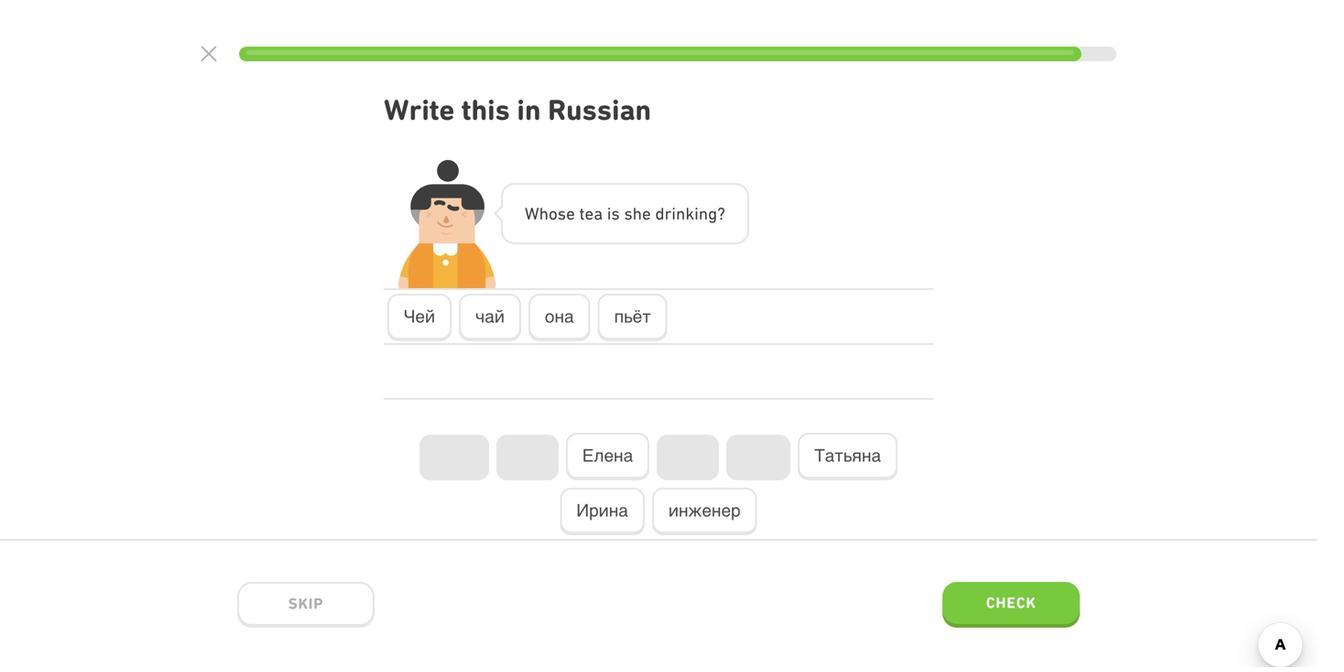 Task type: describe. For each thing, give the bounding box(es) containing it.
1 n from the left
[[676, 204, 686, 224]]

a
[[594, 204, 603, 224]]

skip button
[[237, 583, 375, 628]]

2 s from the left
[[611, 204, 620, 224]]

i for a
[[607, 204, 611, 224]]

g
[[708, 204, 718, 224]]

инженер button
[[652, 488, 757, 536]]

r
[[665, 204, 672, 224]]

k
[[686, 204, 695, 224]]

инженер
[[669, 501, 741, 521]]

2 e from the left
[[585, 204, 594, 224]]

пьёт
[[614, 307, 651, 327]]

елена
[[583, 446, 633, 466]]

2 n from the left
[[699, 204, 708, 224]]

in
[[517, 93, 541, 127]]

skip
[[288, 595, 324, 613]]

d
[[655, 204, 665, 224]]

i for k
[[695, 204, 699, 224]]

пьёт button
[[598, 294, 668, 342]]

она button
[[529, 294, 591, 342]]

h for w
[[539, 204, 549, 224]]

this
[[462, 93, 510, 127]]

write this in russian
[[384, 93, 651, 127]]

write
[[384, 93, 455, 127]]

елена button
[[566, 433, 650, 481]]

1 s from the left
[[558, 204, 566, 224]]

check button
[[943, 583, 1080, 628]]



Task type: vqa. For each thing, say whether or not it's contained in the screenshot.
e
yes



Task type: locate. For each thing, give the bounding box(es) containing it.
3 e from the left
[[642, 204, 651, 224]]

1 h from the left
[[539, 204, 549, 224]]

татьяна
[[815, 446, 881, 466]]

татьяна button
[[798, 433, 898, 481]]

0 horizontal spatial s
[[558, 204, 566, 224]]

e right o on the left
[[585, 204, 594, 224]]

n right k
[[699, 204, 708, 224]]

2 horizontal spatial i
[[695, 204, 699, 224]]

i
[[607, 204, 611, 224], [672, 204, 676, 224], [695, 204, 699, 224]]

h left t
[[539, 204, 549, 224]]

1 horizontal spatial i
[[672, 204, 676, 224]]

0 horizontal spatial h
[[539, 204, 549, 224]]

0 horizontal spatial n
[[676, 204, 686, 224]]

1 horizontal spatial s
[[611, 204, 620, 224]]

o
[[549, 204, 558, 224]]

e left t
[[566, 204, 575, 224]]

2 horizontal spatial s
[[624, 204, 633, 224]]

ирина
[[577, 501, 628, 521]]

2 i from the left
[[672, 204, 676, 224]]

1 horizontal spatial h
[[633, 204, 642, 224]]

3 s from the left
[[624, 204, 633, 224]]

h for s
[[633, 204, 642, 224]]

h
[[539, 204, 549, 224], [633, 204, 642, 224]]

progress bar
[[239, 47, 1117, 61]]

1 e from the left
[[566, 204, 575, 224]]

i left g
[[695, 204, 699, 224]]

0 horizontal spatial i
[[607, 204, 611, 224]]

i right a
[[607, 204, 611, 224]]

check
[[986, 594, 1037, 612]]

?
[[718, 204, 725, 224]]

1 i from the left
[[607, 204, 611, 224]]

она
[[545, 307, 574, 327]]

e left d
[[642, 204, 651, 224]]

s h e d r i n k i n g ?
[[624, 204, 725, 224]]

w
[[525, 204, 539, 224]]

чай
[[476, 307, 505, 327]]

3 i from the left
[[695, 204, 699, 224]]

1 horizontal spatial n
[[699, 204, 708, 224]]

h left d
[[633, 204, 642, 224]]

w h o s e t e a i s
[[525, 204, 620, 224]]

e
[[566, 204, 575, 224], [585, 204, 594, 224], [642, 204, 651, 224]]

n
[[676, 204, 686, 224], [699, 204, 708, 224]]

t
[[579, 204, 585, 224]]

2 h from the left
[[633, 204, 642, 224]]

i right d
[[672, 204, 676, 224]]

s
[[558, 204, 566, 224], [611, 204, 620, 224], [624, 204, 633, 224]]

ирина button
[[560, 488, 645, 536]]

чай button
[[459, 294, 521, 342]]

0 horizontal spatial e
[[566, 204, 575, 224]]

1 horizontal spatial e
[[585, 204, 594, 224]]

чей
[[404, 307, 435, 327]]

2 horizontal spatial e
[[642, 204, 651, 224]]

чей button
[[388, 294, 452, 342]]

n right r at the right top of page
[[676, 204, 686, 224]]

russian
[[548, 93, 651, 127]]



